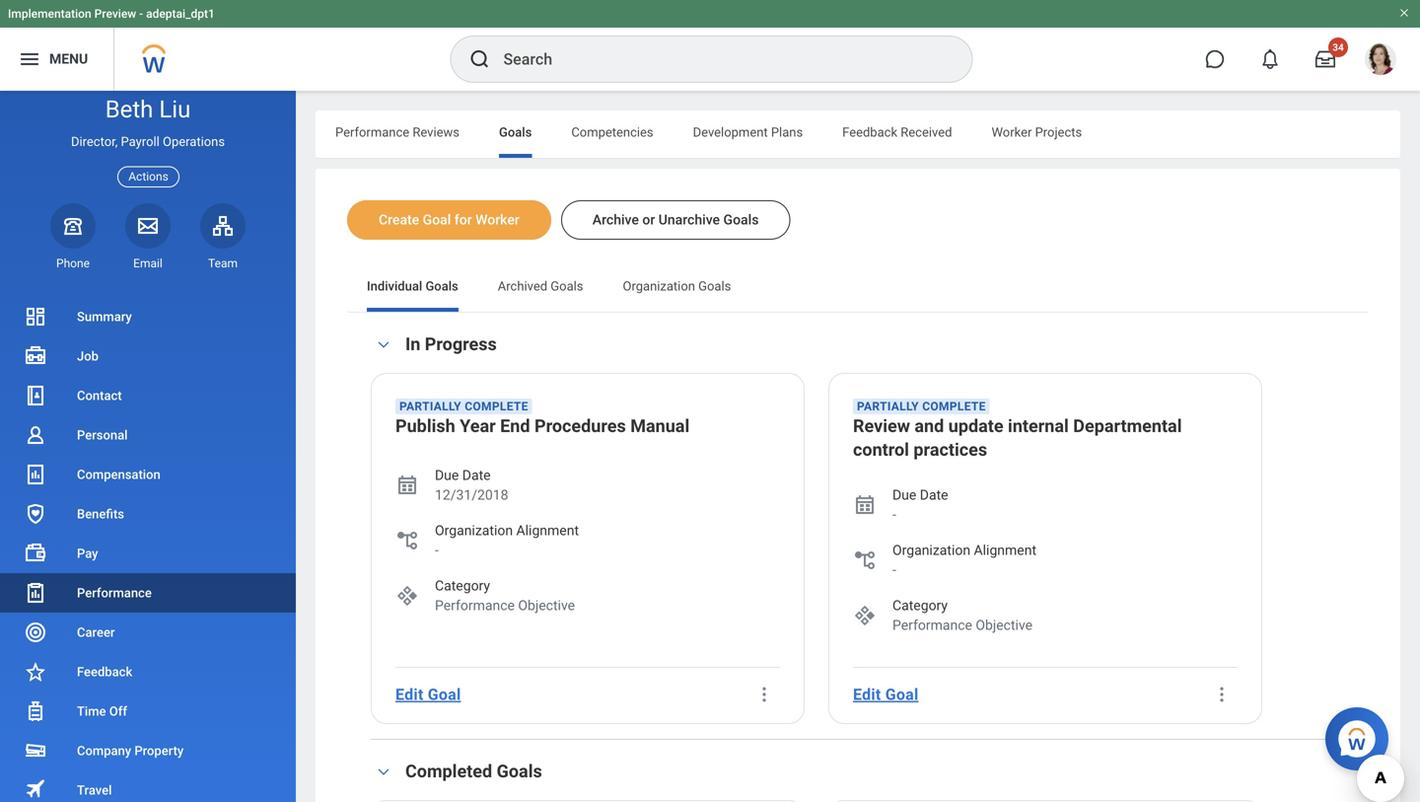 Task type: locate. For each thing, give the bounding box(es) containing it.
job image
[[24, 344, 47, 368]]

1 partially from the left
[[400, 399, 462, 413]]

goal
[[423, 212, 451, 228], [428, 685, 461, 704], [886, 685, 919, 704]]

due right calendar alt image
[[893, 487, 917, 503]]

edit goal button for publish year end procedures manual
[[388, 675, 469, 714]]

0 horizontal spatial date
[[463, 467, 491, 483]]

phone
[[56, 256, 90, 270]]

1 vertical spatial alignment
[[974, 542, 1037, 558]]

company property link
[[0, 731, 296, 771]]

0 horizontal spatial feedback
[[77, 665, 132, 679]]

complete
[[465, 399, 529, 413], [923, 399, 986, 413]]

organization down due date -
[[893, 542, 971, 558]]

1 edit goal button from the left
[[388, 675, 469, 714]]

goals inside group
[[497, 761, 542, 782]]

individual goals
[[367, 279, 459, 294]]

goals right archived
[[551, 279, 584, 294]]

1 horizontal spatial alignment
[[974, 542, 1037, 558]]

due for review
[[893, 487, 917, 503]]

edit goal button up the completed goals group
[[846, 675, 927, 714]]

create
[[379, 212, 420, 228]]

director,
[[71, 134, 118, 149]]

list containing summary
[[0, 297, 296, 802]]

- right calendar alt image
[[893, 507, 897, 523]]

edit up chevron down image
[[396, 685, 424, 704]]

due up 12/31/2018
[[435, 467, 459, 483]]

1 vertical spatial worker
[[476, 212, 520, 228]]

date
[[463, 467, 491, 483], [920, 487, 949, 503]]

date down 'practices'
[[920, 487, 949, 503]]

compensation image
[[24, 463, 47, 486]]

0 vertical spatial worker
[[992, 125, 1033, 140]]

1 horizontal spatial complete
[[923, 399, 986, 413]]

create goal for worker
[[379, 212, 520, 228]]

2 edit from the left
[[854, 685, 882, 704]]

- right preview
[[139, 7, 143, 21]]

time
[[77, 704, 106, 719]]

0 vertical spatial tab list
[[316, 111, 1401, 158]]

0 horizontal spatial organization
[[435, 522, 513, 539]]

partially inside partially complete review and update internal departmental control practices
[[858, 399, 920, 413]]

1 vertical spatial feedback
[[77, 665, 132, 679]]

organization down or
[[623, 279, 696, 294]]

related actions vertical image
[[1213, 685, 1232, 704]]

complete for update
[[923, 399, 986, 413]]

goals right individual
[[426, 279, 459, 294]]

departmental
[[1074, 416, 1183, 436]]

- inside due date -
[[893, 507, 897, 523]]

partially up publish
[[400, 399, 462, 413]]

edit goal button up completed at the left bottom of the page
[[388, 675, 469, 714]]

1 horizontal spatial due
[[893, 487, 917, 503]]

category performance objective for update
[[893, 597, 1033, 633]]

goals for completed goals
[[497, 761, 542, 782]]

archive or unarchive goals button
[[561, 200, 791, 240]]

goal left for
[[423, 212, 451, 228]]

objective for internal
[[976, 617, 1033, 633]]

1 vertical spatial objective
[[976, 617, 1033, 633]]

off
[[109, 704, 127, 719]]

organization down 12/31/2018 element
[[435, 522, 513, 539]]

organization goals
[[623, 279, 732, 294]]

goals down "unarchive"
[[699, 279, 732, 294]]

0 horizontal spatial pattern image
[[396, 584, 419, 608]]

edit goal up the completed goals group
[[854, 685, 919, 704]]

goal up completed at the left bottom of the page
[[428, 685, 461, 704]]

email button
[[125, 203, 171, 271]]

- right hierarchy parent icon
[[893, 562, 897, 578]]

contact
[[77, 388, 122, 403]]

pattern image
[[396, 584, 419, 608], [854, 604, 877, 627]]

due
[[435, 467, 459, 483], [893, 487, 917, 503]]

worker
[[992, 125, 1033, 140], [476, 212, 520, 228]]

date inside due date 12/31/2018
[[463, 467, 491, 483]]

1 horizontal spatial partially
[[858, 399, 920, 413]]

summary
[[77, 309, 132, 324]]

goal up the completed goals group
[[886, 685, 919, 704]]

partially inside the partially complete publish year end procedures manual
[[400, 399, 462, 413]]

category for year
[[435, 578, 490, 594]]

goals right "unarchive"
[[724, 212, 759, 228]]

menu button
[[0, 28, 114, 91]]

feedback up time off
[[77, 665, 132, 679]]

Search Workday  search field
[[504, 37, 932, 81]]

0 vertical spatial feedback
[[843, 125, 898, 140]]

in
[[406, 334, 421, 355]]

performance objective element
[[435, 596, 575, 616], [893, 616, 1033, 635]]

chevron down image
[[372, 338, 396, 352]]

0 horizontal spatial worker
[[476, 212, 520, 228]]

personal
[[77, 428, 128, 443]]

0 horizontal spatial alignment
[[517, 522, 579, 539]]

implementation
[[8, 7, 91, 21]]

manual
[[631, 416, 690, 436]]

company property image
[[24, 739, 47, 763]]

date up 12/31/2018
[[463, 467, 491, 483]]

archive
[[593, 212, 639, 228]]

organization alignment - for end
[[435, 522, 579, 558]]

performance inside performance link
[[77, 586, 152, 600]]

pay link
[[0, 534, 296, 573]]

email beth liu element
[[125, 255, 171, 271]]

calendar alt image
[[396, 473, 419, 497]]

completed goals button
[[406, 761, 542, 782]]

2 edit goal button from the left
[[846, 675, 927, 714]]

0 horizontal spatial edit goal
[[396, 685, 461, 704]]

organization
[[623, 279, 696, 294], [435, 522, 513, 539], [893, 542, 971, 558]]

- right hierarchy parent image
[[435, 542, 439, 558]]

partially up review
[[858, 399, 920, 413]]

1 edit goal from the left
[[396, 685, 461, 704]]

alignment
[[517, 522, 579, 539], [974, 542, 1037, 558]]

pattern image down hierarchy parent image
[[396, 584, 419, 608]]

menu banner
[[0, 0, 1421, 91]]

1 complete from the left
[[465, 399, 529, 413]]

team
[[208, 256, 238, 270]]

end
[[500, 416, 530, 436]]

navigation pane region
[[0, 91, 296, 802]]

edit goal
[[396, 685, 461, 704], [854, 685, 919, 704]]

edit goal up completed at the left bottom of the page
[[396, 685, 461, 704]]

edit for publish year end procedures manual
[[396, 685, 424, 704]]

2 horizontal spatial organization
[[893, 542, 971, 558]]

0 vertical spatial category
[[435, 578, 490, 594]]

goals right reviews
[[499, 125, 532, 140]]

for
[[455, 212, 472, 228]]

director, payroll operations
[[71, 134, 225, 149]]

feedback inside list
[[77, 665, 132, 679]]

benefits
[[77, 507, 124, 522]]

worker right for
[[476, 212, 520, 228]]

0 horizontal spatial due
[[435, 467, 459, 483]]

complete up end
[[465, 399, 529, 413]]

list
[[0, 297, 296, 802]]

notifications large image
[[1261, 49, 1281, 69]]

0 horizontal spatial edit goal button
[[388, 675, 469, 714]]

12/31/2018 element
[[435, 485, 509, 505]]

archived goals
[[498, 279, 584, 294]]

1 horizontal spatial organization
[[623, 279, 696, 294]]

0 horizontal spatial organization alignment -
[[435, 522, 579, 558]]

goals right completed at the left bottom of the page
[[497, 761, 542, 782]]

edit goal for publish year end procedures manual
[[396, 685, 461, 704]]

2 vertical spatial organization
[[893, 542, 971, 558]]

date for and
[[920, 487, 949, 503]]

0 horizontal spatial edit
[[396, 685, 424, 704]]

1 horizontal spatial category performance objective
[[893, 597, 1033, 633]]

complete for end
[[465, 399, 529, 413]]

due inside due date -
[[893, 487, 917, 503]]

complete inside the partially complete publish year end procedures manual
[[465, 399, 529, 413]]

goals
[[499, 125, 532, 140], [724, 212, 759, 228], [426, 279, 459, 294], [551, 279, 584, 294], [699, 279, 732, 294], [497, 761, 542, 782]]

organization alignment - down due date -
[[893, 542, 1037, 578]]

due inside due date 12/31/2018
[[435, 467, 459, 483]]

date inside due date -
[[920, 487, 949, 503]]

review and update internal departmental control practices element
[[854, 414, 1238, 466]]

beth liu
[[105, 95, 191, 123]]

0 horizontal spatial objective
[[518, 597, 575, 614]]

justify image
[[18, 47, 41, 71]]

worker left 'projects'
[[992, 125, 1033, 140]]

personal link
[[0, 415, 296, 455]]

category performance objective
[[435, 578, 575, 614], [893, 597, 1033, 633]]

worker projects
[[992, 125, 1083, 140]]

feedback
[[843, 125, 898, 140], [77, 665, 132, 679]]

calendar alt image
[[854, 493, 877, 517]]

1 horizontal spatial feedback
[[843, 125, 898, 140]]

complete inside partially complete review and update internal departmental control practices
[[923, 399, 986, 413]]

actions
[[128, 170, 169, 184]]

1 horizontal spatial edit
[[854, 685, 882, 704]]

and
[[915, 416, 945, 436]]

pattern image for publish year end procedures manual
[[396, 584, 419, 608]]

0 vertical spatial date
[[463, 467, 491, 483]]

organization alignment -
[[435, 522, 579, 558], [893, 542, 1037, 578]]

alignment for procedures
[[517, 522, 579, 539]]

search image
[[468, 47, 492, 71]]

organization for publish year end procedures manual
[[435, 522, 513, 539]]

1 horizontal spatial category
[[893, 597, 948, 614]]

goals for individual goals
[[426, 279, 459, 294]]

feedback left "received"
[[843, 125, 898, 140]]

goal for review and update internal departmental control practices
[[886, 685, 919, 704]]

in progress group
[[371, 332, 1346, 724]]

1 vertical spatial organization
[[435, 522, 513, 539]]

performance
[[336, 125, 410, 140], [77, 586, 152, 600], [435, 597, 515, 614], [893, 617, 973, 633]]

1 horizontal spatial edit goal
[[854, 685, 919, 704]]

due for publish
[[435, 467, 459, 483]]

plans
[[772, 125, 803, 140]]

due date -
[[893, 487, 949, 523]]

goals for archived goals
[[551, 279, 584, 294]]

complete up the update
[[923, 399, 986, 413]]

partially complete publish year end procedures manual
[[396, 399, 690, 436]]

- inside menu banner
[[139, 7, 143, 21]]

- for hierarchy parent icon
[[893, 562, 897, 578]]

1 horizontal spatial performance objective element
[[893, 616, 1033, 635]]

objective
[[518, 597, 575, 614], [976, 617, 1033, 633]]

2 edit goal from the left
[[854, 685, 919, 704]]

0 horizontal spatial category
[[435, 578, 490, 594]]

0 horizontal spatial complete
[[465, 399, 529, 413]]

1 vertical spatial category
[[893, 597, 948, 614]]

property
[[135, 744, 184, 758]]

worker inside button
[[476, 212, 520, 228]]

0 vertical spatial due
[[435, 467, 459, 483]]

feedback link
[[0, 652, 296, 692]]

0 horizontal spatial partially
[[400, 399, 462, 413]]

0 vertical spatial alignment
[[517, 522, 579, 539]]

progress
[[425, 334, 497, 355]]

archived
[[498, 279, 548, 294]]

pattern image down hierarchy parent icon
[[854, 604, 877, 627]]

liu
[[159, 95, 191, 123]]

0 vertical spatial objective
[[518, 597, 575, 614]]

organization alignment - down 12/31/2018 element
[[435, 522, 579, 558]]

edit up the completed goals group
[[854, 685, 882, 704]]

0 horizontal spatial performance objective element
[[435, 596, 575, 616]]

pay image
[[24, 542, 47, 565]]

1 horizontal spatial date
[[920, 487, 949, 503]]

tab list
[[316, 111, 1401, 158], [347, 264, 1370, 312]]

1 horizontal spatial organization alignment -
[[893, 542, 1037, 578]]

2 partially from the left
[[858, 399, 920, 413]]

organization for review and update internal departmental control practices
[[893, 542, 971, 558]]

profile logan mcneil image
[[1366, 43, 1397, 79]]

0 horizontal spatial category performance objective
[[435, 578, 575, 614]]

1 horizontal spatial pattern image
[[854, 604, 877, 627]]

feedback image
[[24, 660, 47, 684]]

1 vertical spatial tab list
[[347, 264, 1370, 312]]

1 vertical spatial due
[[893, 487, 917, 503]]

publish
[[396, 416, 456, 436]]

review
[[854, 416, 911, 436]]

2 complete from the left
[[923, 399, 986, 413]]

1 edit from the left
[[396, 685, 424, 704]]

1 horizontal spatial objective
[[976, 617, 1033, 633]]

1 horizontal spatial edit goal button
[[846, 675, 927, 714]]

goals inside 'button'
[[724, 212, 759, 228]]

hierarchy parent image
[[854, 548, 877, 572]]

time off
[[77, 704, 127, 719]]

edit goal button
[[388, 675, 469, 714], [846, 675, 927, 714]]

menu
[[49, 51, 88, 67]]

edit for review and update internal departmental control practices
[[854, 685, 882, 704]]

in progress
[[406, 334, 497, 355]]

edit
[[396, 685, 424, 704], [854, 685, 882, 704]]

1 vertical spatial date
[[920, 487, 949, 503]]



Task type: vqa. For each thing, say whether or not it's contained in the screenshot.


Task type: describe. For each thing, give the bounding box(es) containing it.
year
[[460, 416, 496, 436]]

benefits link
[[0, 494, 296, 534]]

beth
[[105, 95, 153, 123]]

date for year
[[463, 467, 491, 483]]

performance link
[[0, 573, 296, 613]]

archive or unarchive goals
[[593, 212, 759, 228]]

0 vertical spatial organization
[[623, 279, 696, 294]]

team link
[[200, 203, 246, 271]]

category for and
[[893, 597, 948, 614]]

compensation
[[77, 467, 161, 482]]

payroll
[[121, 134, 160, 149]]

12/31/2018
[[435, 487, 509, 503]]

personal image
[[24, 423, 47, 447]]

job link
[[0, 336, 296, 376]]

- for hierarchy parent image
[[435, 542, 439, 558]]

internal
[[1009, 416, 1069, 436]]

competencies
[[572, 125, 654, 140]]

career image
[[24, 621, 47, 644]]

view team image
[[211, 214, 235, 238]]

related actions vertical image
[[755, 685, 775, 704]]

due date 12/31/2018
[[435, 467, 509, 503]]

summary link
[[0, 297, 296, 336]]

benefits image
[[24, 502, 47, 526]]

phone image
[[59, 214, 87, 238]]

projects
[[1036, 125, 1083, 140]]

development plans
[[693, 125, 803, 140]]

unarchive
[[659, 212, 720, 228]]

development
[[693, 125, 768, 140]]

edit goal button for review and update internal departmental control practices
[[846, 675, 927, 714]]

company
[[77, 744, 131, 758]]

goals for organization goals
[[699, 279, 732, 294]]

contact image
[[24, 384, 47, 408]]

performance image
[[24, 581, 47, 605]]

travel
[[77, 783, 112, 798]]

implementation preview -   adeptai_dpt1
[[8, 7, 215, 21]]

job
[[77, 349, 99, 364]]

feedback for feedback received
[[843, 125, 898, 140]]

performance objective element for end
[[435, 596, 575, 616]]

completed goals
[[406, 761, 542, 782]]

preview
[[94, 7, 136, 21]]

reviews
[[413, 125, 460, 140]]

company property
[[77, 744, 184, 758]]

career
[[77, 625, 115, 640]]

tab list containing performance reviews
[[316, 111, 1401, 158]]

team beth liu element
[[200, 255, 246, 271]]

email
[[133, 256, 163, 270]]

compensation link
[[0, 455, 296, 494]]

organization alignment - for update
[[893, 542, 1037, 578]]

update
[[949, 416, 1004, 436]]

summary image
[[24, 305, 47, 329]]

pattern image for review and update internal departmental control practices
[[854, 604, 877, 627]]

tab list containing individual goals
[[347, 264, 1370, 312]]

publish year end procedures manual element
[[396, 414, 690, 442]]

actions button
[[118, 166, 179, 187]]

alignment for internal
[[974, 542, 1037, 558]]

time off link
[[0, 692, 296, 731]]

34 button
[[1305, 37, 1349, 81]]

34
[[1333, 41, 1345, 53]]

inbox large image
[[1316, 49, 1336, 69]]

performance objective element for update
[[893, 616, 1033, 635]]

adeptai_dpt1
[[146, 7, 215, 21]]

performance reviews
[[336, 125, 460, 140]]

pay
[[77, 546, 98, 561]]

goal inside button
[[423, 212, 451, 228]]

completed goals group
[[371, 759, 1346, 802]]

partially for publish
[[400, 399, 462, 413]]

completed
[[406, 761, 493, 782]]

partially complete review and update internal departmental control practices
[[854, 399, 1183, 460]]

category performance objective for end
[[435, 578, 575, 614]]

or
[[643, 212, 655, 228]]

practices
[[914, 439, 988, 460]]

received
[[901, 125, 953, 140]]

travel link
[[0, 771, 296, 802]]

operations
[[163, 134, 225, 149]]

objective for procedures
[[518, 597, 575, 614]]

procedures
[[535, 416, 626, 436]]

career link
[[0, 613, 296, 652]]

time off image
[[24, 700, 47, 723]]

1 horizontal spatial worker
[[992, 125, 1033, 140]]

goal for publish year end procedures manual
[[428, 685, 461, 704]]

- for calendar alt image
[[893, 507, 897, 523]]

feedback received
[[843, 125, 953, 140]]

contact link
[[0, 376, 296, 415]]

hierarchy parent image
[[396, 529, 419, 552]]

control
[[854, 439, 910, 460]]

create goal for worker button
[[347, 200, 551, 240]]

travel image
[[24, 777, 47, 801]]

feedback for feedback
[[77, 665, 132, 679]]

close environment banner image
[[1399, 7, 1411, 19]]

mail image
[[136, 214, 160, 238]]

phone beth liu element
[[50, 255, 96, 271]]

chevron down image
[[372, 765, 396, 779]]

in progress button
[[406, 334, 497, 355]]

edit goal for review and update internal departmental control practices
[[854, 685, 919, 704]]

individual
[[367, 279, 423, 294]]

partially for review
[[858, 399, 920, 413]]

phone button
[[50, 203, 96, 271]]



